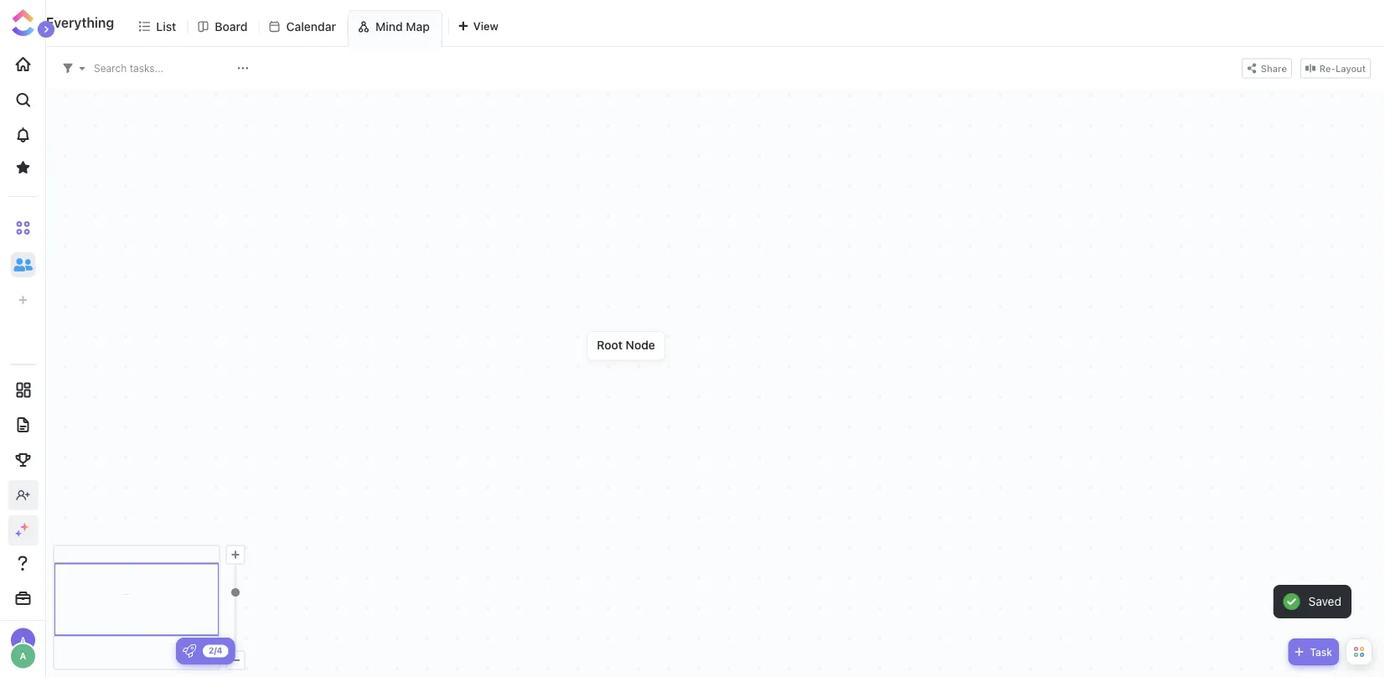 Task type: locate. For each thing, give the bounding box(es) containing it.
search tasks...
[[94, 62, 164, 74]]

re-
[[1320, 63, 1336, 74]]

None range field
[[226, 565, 246, 651]]

mind
[[376, 20, 403, 34]]

a
[[20, 636, 26, 645], [20, 651, 26, 662]]

search
[[94, 62, 127, 74]]

list link
[[156, 10, 183, 46]]

share
[[1262, 63, 1288, 74]]

mind map
[[376, 20, 430, 34]]

everything
[[46, 15, 114, 31]]

board
[[215, 19, 248, 33]]

tasks...
[[130, 62, 164, 74]]

1 vertical spatial a
[[20, 651, 26, 662]]

onboarding checklist button image
[[183, 645, 196, 658]]

0 vertical spatial a
[[20, 636, 26, 645]]

calendar
[[286, 19, 336, 33]]

view
[[474, 20, 499, 32]]

1 a from the top
[[20, 636, 26, 645]]

sparkle svg 2 image
[[16, 531, 22, 537]]

map
[[406, 20, 430, 34]]

a inside a a
[[20, 636, 26, 645]]

user friends image
[[14, 257, 32, 272]]

layout
[[1336, 63, 1367, 74]]



Task type: describe. For each thing, give the bounding box(es) containing it.
calendar link
[[286, 10, 343, 46]]

re-layout
[[1320, 63, 1367, 74]]

task
[[1311, 646, 1333, 658]]

a a
[[20, 636, 26, 662]]

2/4
[[209, 646, 223, 656]]

saved
[[1309, 595, 1342, 609]]

mind map link
[[376, 11, 437, 46]]

2 a from the top
[[20, 651, 26, 662]]

Search tasks... text field
[[94, 57, 233, 80]]

onboarding checklist button element
[[183, 645, 196, 658]]

view button
[[450, 10, 506, 47]]

sparkle svg 1 image
[[21, 523, 29, 532]]

board link
[[215, 10, 254, 46]]

list
[[156, 19, 176, 33]]

share button
[[1242, 58, 1293, 78]]



Task type: vqa. For each thing, say whether or not it's contained in the screenshot.
list
yes



